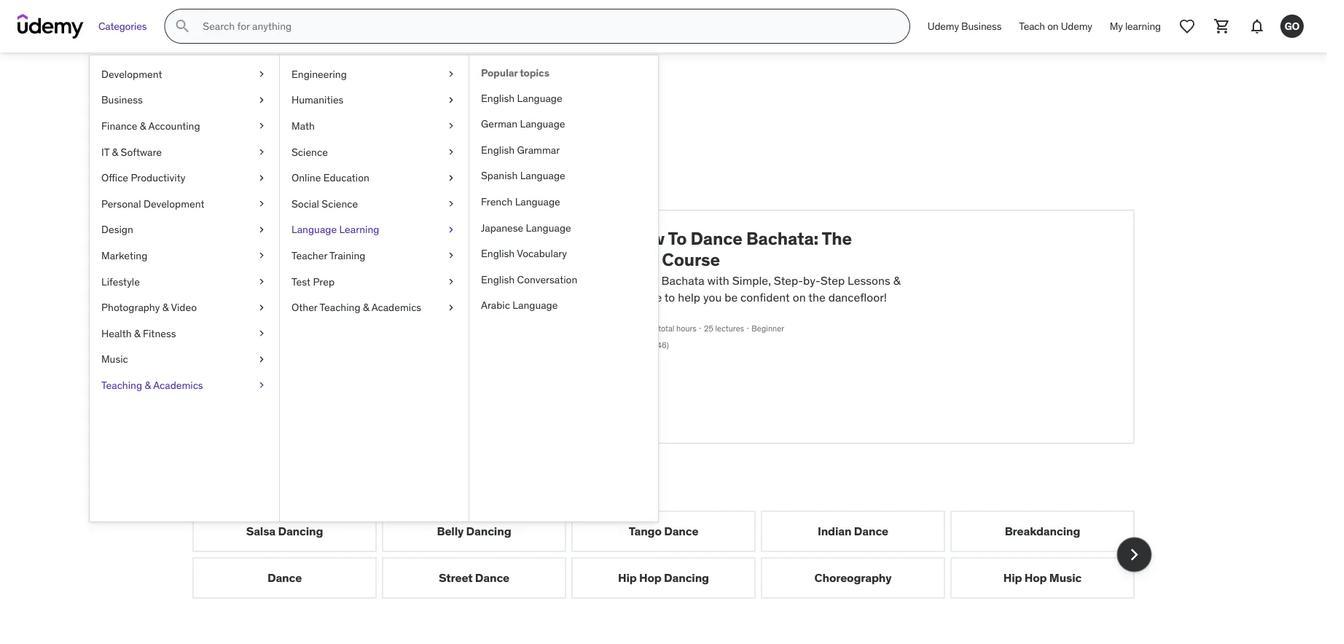 Task type: describe. For each thing, give the bounding box(es) containing it.
& down music link
[[145, 379, 151, 392]]

xsmall image for photography & video
[[256, 301, 267, 315]]

tango dance
[[629, 524, 699, 539]]

1 vertical spatial academics
[[153, 379, 203, 392]]

hip for hip hop music
[[1004, 571, 1022, 586]]

business inside the udemy business "link"
[[961, 19, 1002, 33]]

language for german language
[[520, 117, 565, 130]]

dance link
[[193, 558, 376, 599]]

language inside language learning link
[[292, 223, 337, 236]]

& right 'finance'
[[140, 119, 146, 132]]

japanese language link
[[469, 215, 658, 241]]

teach on udemy
[[1019, 19, 1092, 33]]

1 horizontal spatial fitness
[[341, 128, 381, 142]]

1 horizontal spatial on
[[1048, 19, 1059, 33]]

teacher training
[[292, 249, 365, 262]]

dance right tango
[[664, 524, 699, 539]]

science link
[[280, 139, 469, 165]]

lessons
[[848, 273, 891, 288]]

xsmall image for other teaching & academics
[[445, 301, 457, 315]]

business link
[[90, 87, 279, 113]]

also
[[341, 478, 375, 500]]

next image
[[1123, 543, 1146, 567]]

xsmall image for social science
[[445, 197, 457, 211]]

my learning
[[1110, 19, 1161, 33]]

xsmall image for development
[[256, 67, 267, 81]]

xsmall image for humanities
[[445, 93, 457, 107]]

language for arabic language
[[513, 299, 558, 312]]

learning
[[339, 223, 379, 236]]

math link
[[280, 113, 469, 139]]

office
[[101, 171, 128, 184]]

conversation
[[517, 273, 577, 286]]

xsmall image for it & software
[[256, 145, 267, 159]]

language learning
[[292, 223, 379, 236]]

academics inside 'link'
[[371, 301, 421, 314]]

education
[[323, 171, 369, 184]]

photography & video link
[[90, 295, 279, 321]]

other
[[292, 301, 317, 314]]

bachata for bachata courses
[[193, 87, 287, 117]]

udemy inside "link"
[[928, 19, 959, 33]]

english for english conversation
[[481, 273, 515, 286]]

categories
[[98, 19, 147, 33]]

arabic language link
[[469, 293, 658, 319]]

to inside learn how to dance bachata: the complete course learn to dance bachata with simple, step-by-step lessons & guided practice to help you be confident on the dancefloor!
[[665, 290, 675, 305]]

dancing for belly dancing
[[466, 524, 511, 539]]

xsmall image for math
[[445, 119, 457, 133]]

0 horizontal spatial fitness
[[143, 327, 176, 340]]

0 horizontal spatial teaching
[[101, 379, 142, 392]]

arabic
[[481, 299, 510, 312]]

submit search image
[[174, 17, 191, 35]]

japanese language
[[481, 221, 571, 234]]

udemy image
[[17, 14, 84, 39]]

xsmall image for lifestyle
[[256, 275, 267, 289]]

xsmall image for health & fitness
[[256, 326, 267, 341]]

udemy business link
[[919, 9, 1010, 44]]

personal development
[[101, 197, 204, 210]]

german
[[481, 117, 518, 130]]

language for spanish language
[[520, 169, 565, 182]]

health & fitness
[[101, 327, 176, 340]]

dance right street
[[475, 571, 509, 586]]

xsmall image for science
[[445, 145, 457, 159]]

& inside learn how to dance bachata: the complete course learn to dance bachata with simple, step-by-step lessons & guided practice to help you be confident on the dancefloor!
[[893, 273, 901, 288]]

prep
[[313, 275, 335, 288]]

course
[[270, 177, 326, 198]]

indian dance link
[[761, 511, 945, 552]]

1 vertical spatial development
[[144, 197, 204, 210]]

test prep
[[292, 275, 335, 288]]

dancefloor!
[[828, 290, 887, 305]]

wishlist image
[[1179, 17, 1196, 35]]

spanish
[[481, 169, 518, 182]]

it
[[101, 145, 109, 158]]

grammar
[[517, 143, 560, 156]]

photography
[[101, 301, 160, 314]]

dancing for salsa dancing
[[278, 524, 323, 539]]

the
[[808, 290, 826, 305]]

hop for dancing
[[639, 571, 662, 586]]

& right the it
[[112, 145, 118, 158]]

science inside 'link'
[[292, 145, 328, 158]]

dance down the salsa dancing link
[[267, 571, 302, 586]]

french language link
[[469, 189, 658, 215]]

beginner
[[752, 323, 784, 333]]

choreography
[[815, 571, 892, 586]]

engineering
[[292, 67, 347, 81]]

bachata for bachata relates to health & fitness
[[193, 128, 237, 142]]

teach on udemy link
[[1010, 9, 1101, 44]]

bachata inside learn how to dance bachata: the complete course learn to dance bachata with simple, step-by-step lessons & guided practice to help you be confident on the dancefloor!
[[661, 273, 705, 288]]

choreography link
[[761, 558, 945, 599]]

notifications image
[[1249, 17, 1266, 35]]

with
[[707, 273, 729, 288]]

help
[[678, 290, 700, 305]]

english for english language
[[481, 91, 515, 104]]

language learning link
[[280, 217, 469, 243]]

vocabulary
[[517, 247, 567, 260]]

english conversation
[[481, 273, 577, 286]]

total
[[658, 323, 675, 333]]

bachata courses
[[193, 87, 384, 117]]

finance & accounting
[[101, 119, 200, 132]]

go
[[1285, 19, 1300, 33]]

development link
[[90, 61, 279, 87]]

test prep link
[[280, 269, 469, 295]]

french language
[[481, 195, 560, 208]]

by-
[[803, 273, 820, 288]]

street dance
[[439, 571, 509, 586]]

featured course
[[193, 177, 326, 198]]

2 udemy from the left
[[1061, 19, 1092, 33]]

xsmall image for engineering
[[445, 67, 457, 81]]

xsmall image for online education
[[445, 171, 457, 185]]

breakdancing link
[[951, 511, 1134, 552]]

tango
[[629, 524, 662, 539]]

xsmall image for test prep
[[445, 275, 457, 289]]

english language link
[[469, 85, 658, 111]]

xsmall image for design
[[256, 223, 267, 237]]

2 learn from the top
[[578, 273, 608, 288]]

language for japanese language
[[526, 221, 571, 234]]

shopping cart with 0 items image
[[1214, 17, 1231, 35]]

25
[[704, 323, 713, 333]]

training
[[329, 249, 365, 262]]

indian dance
[[818, 524, 888, 539]]

business inside "business" link
[[101, 93, 143, 106]]

french
[[481, 195, 513, 208]]

bachata relates to health & fitness
[[193, 128, 381, 142]]

online education
[[292, 171, 369, 184]]

hip hop dancing link
[[572, 558, 755, 599]]

german language
[[481, 117, 565, 130]]

street dance link
[[382, 558, 566, 599]]

design
[[101, 223, 133, 236]]

hip hop music link
[[951, 558, 1134, 599]]

learning
[[1125, 19, 1161, 33]]

xsmall image for teaching & academics
[[256, 378, 267, 393]]

salsa
[[246, 524, 276, 539]]

1 vertical spatial science
[[322, 197, 358, 210]]

lectures
[[715, 323, 744, 333]]

humanities
[[292, 93, 344, 106]]



Task type: locate. For each thing, give the bounding box(es) containing it.
1 vertical spatial music
[[1049, 571, 1082, 586]]

social science
[[292, 197, 358, 210]]

english inside 'link'
[[481, 247, 515, 260]]

xsmall image inside language learning link
[[445, 223, 457, 237]]

science up online
[[292, 145, 328, 158]]

dancing down tango dance link
[[664, 571, 709, 586]]

xsmall image inside teacher training link
[[445, 249, 457, 263]]

on right teach
[[1048, 19, 1059, 33]]

0 vertical spatial business
[[961, 19, 1002, 33]]

language learning element
[[469, 55, 658, 522]]

language inside english language link
[[517, 91, 562, 104]]

engineering link
[[280, 61, 469, 87]]

go link
[[1275, 9, 1310, 44]]

marketing
[[101, 249, 147, 262]]

learn left how
[[578, 227, 624, 249]]

to left help
[[665, 290, 675, 305]]

hop down tango
[[639, 571, 662, 586]]

the
[[822, 227, 852, 249]]

1 vertical spatial to
[[665, 290, 675, 305]]

how
[[628, 227, 665, 249]]

dance
[[691, 227, 743, 249], [625, 273, 659, 288], [664, 524, 699, 539], [854, 524, 888, 539], [267, 571, 302, 586], [475, 571, 509, 586]]

dancing right salsa
[[278, 524, 323, 539]]

0 vertical spatial bachata
[[193, 87, 287, 117]]

guided
[[578, 290, 616, 305]]

my learning link
[[1101, 9, 1170, 44]]

0 vertical spatial development
[[101, 67, 162, 81]]

1 vertical spatial bachata
[[193, 128, 237, 142]]

xsmall image inside design link
[[256, 223, 267, 237]]

xsmall image for office productivity
[[256, 171, 267, 185]]

development down office productivity link
[[144, 197, 204, 210]]

xsmall image inside photography & video link
[[256, 301, 267, 315]]

teacher training link
[[280, 243, 469, 269]]

english conversation link
[[469, 267, 658, 293]]

1 vertical spatial fitness
[[143, 327, 176, 340]]

learn up guided
[[578, 273, 608, 288]]

1 horizontal spatial music
[[1049, 571, 1082, 586]]

1 horizontal spatial hip
[[1004, 571, 1022, 586]]

& left video
[[162, 301, 169, 314]]

bachata up relates
[[193, 87, 287, 117]]

hip down breakdancing link
[[1004, 571, 1022, 586]]

0 vertical spatial health & fitness link
[[293, 128, 381, 142]]

1 horizontal spatial to
[[665, 290, 675, 305]]

practice
[[619, 290, 662, 305]]

1 vertical spatial health & fitness link
[[90, 321, 279, 347]]

xsmall image inside music link
[[256, 352, 267, 367]]

4 english from the top
[[481, 273, 515, 286]]

1 learn from the top
[[578, 227, 624, 249]]

dance up practice
[[625, 273, 659, 288]]

xsmall image for music
[[256, 352, 267, 367]]

hip hop music
[[1004, 571, 1082, 586]]

0 horizontal spatial health
[[101, 327, 132, 340]]

2 vertical spatial bachata
[[661, 273, 705, 288]]

xsmall image inside online education link
[[445, 171, 457, 185]]

lifestyle link
[[90, 269, 279, 295]]

hip for hip hop dancing
[[618, 571, 637, 586]]

1 hip from the left
[[618, 571, 637, 586]]

on
[[1048, 19, 1059, 33], [793, 290, 806, 305]]

accounting
[[148, 119, 200, 132]]

health & fitness link down courses
[[293, 128, 381, 142]]

teaching down health & fitness
[[101, 379, 142, 392]]

productivity
[[131, 171, 185, 184]]

english
[[481, 91, 515, 104], [481, 143, 515, 156], [481, 247, 515, 260], [481, 273, 515, 286]]

english down german
[[481, 143, 515, 156]]

language down grammar
[[520, 169, 565, 182]]

teach
[[1019, 19, 1045, 33]]

fitness down humanities link
[[341, 128, 381, 142]]

2 hop from the left
[[1025, 571, 1047, 586]]

& down test prep link
[[363, 301, 369, 314]]

teaching inside 'link'
[[320, 301, 360, 314]]

language for english language
[[517, 91, 562, 104]]

teaching & academics
[[101, 379, 203, 392]]

hip
[[618, 571, 637, 586], [1004, 571, 1022, 586]]

xsmall image for finance & accounting
[[256, 119, 267, 133]]

hop for music
[[1025, 571, 1047, 586]]

fitness down photography & video
[[143, 327, 176, 340]]

2 hip from the left
[[1004, 571, 1022, 586]]

test
[[292, 275, 311, 288]]

simple,
[[732, 273, 771, 288]]

english down the popular
[[481, 91, 515, 104]]

0 horizontal spatial to
[[280, 128, 291, 142]]

1 horizontal spatial health
[[293, 128, 329, 142]]

1 udemy from the left
[[928, 19, 959, 33]]

xsmall image
[[256, 67, 267, 81], [445, 67, 457, 81], [445, 93, 457, 107], [256, 119, 267, 133], [445, 119, 457, 133], [256, 145, 267, 159], [445, 145, 457, 159], [256, 171, 267, 185], [445, 249, 457, 263], [256, 275, 267, 289], [445, 301, 457, 315], [256, 326, 267, 341]]

hip down tango
[[618, 571, 637, 586]]

learn how to dance bachata: the complete course learn to dance bachata with simple, step-by-step lessons & guided practice to help you be confident on the dancefloor!
[[578, 227, 901, 305]]

1 horizontal spatial academics
[[371, 301, 421, 314]]

step-
[[774, 273, 803, 288]]

it & software
[[101, 145, 162, 158]]

xsmall image for marketing
[[256, 249, 267, 263]]

to down complete
[[610, 273, 622, 288]]

my
[[1110, 19, 1123, 33]]

salsa dancing
[[246, 524, 323, 539]]

0 horizontal spatial health & fitness link
[[90, 321, 279, 347]]

be
[[725, 290, 738, 305]]

to left math
[[280, 128, 291, 142]]

salsa dancing link
[[193, 511, 376, 552]]

& inside 'link'
[[363, 301, 369, 314]]

office productivity
[[101, 171, 185, 184]]

course
[[662, 248, 720, 270]]

xsmall image inside social science link
[[445, 197, 457, 211]]

language up grammar
[[520, 117, 565, 130]]

finance & accounting link
[[90, 113, 279, 139]]

0 horizontal spatial academics
[[153, 379, 203, 392]]

language down english conversation on the top left of page
[[513, 299, 558, 312]]

development down categories dropdown button
[[101, 67, 162, 81]]

1 horizontal spatial health & fitness link
[[293, 128, 381, 142]]

music down breakdancing link
[[1049, 571, 1082, 586]]

topics
[[520, 66, 549, 79]]

0 horizontal spatial business
[[101, 93, 143, 106]]

xsmall image inside engineering link
[[445, 67, 457, 81]]

english vocabulary link
[[469, 241, 658, 267]]

xsmall image for business
[[256, 93, 267, 107]]

0 horizontal spatial dancing
[[278, 524, 323, 539]]

0 vertical spatial to
[[668, 227, 687, 249]]

xsmall image inside marketing link
[[256, 249, 267, 263]]

science
[[292, 145, 328, 158], [322, 197, 358, 210]]

academics down music link
[[153, 379, 203, 392]]

music link
[[90, 347, 279, 373]]

bachata left relates
[[193, 128, 237, 142]]

0 horizontal spatial udemy
[[928, 19, 959, 33]]

0 vertical spatial to
[[280, 128, 291, 142]]

(246)
[[650, 340, 669, 350]]

1 vertical spatial teaching
[[101, 379, 142, 392]]

xsmall image inside 'finance & accounting' link
[[256, 119, 267, 133]]

video
[[171, 301, 197, 314]]

0 vertical spatial music
[[101, 353, 128, 366]]

business left teach
[[961, 19, 1002, 33]]

1 horizontal spatial hop
[[1025, 571, 1047, 586]]

Search for anything text field
[[200, 14, 892, 39]]

xsmall image inside "business" link
[[256, 93, 267, 107]]

language for french language
[[515, 195, 560, 208]]

business up 'finance'
[[101, 93, 143, 106]]

xsmall image inside math link
[[445, 119, 457, 133]]

0 horizontal spatial hip
[[618, 571, 637, 586]]

1 vertical spatial business
[[101, 93, 143, 106]]

language inside french language link
[[515, 195, 560, 208]]

on inside learn how to dance bachata: the complete course learn to dance bachata with simple, step-by-step lessons & guided practice to help you be confident on the dancefloor!
[[793, 290, 806, 305]]

& down courses
[[332, 128, 339, 142]]

step
[[820, 273, 845, 288]]

english grammar link
[[469, 137, 658, 163]]

language inside spanish language link
[[520, 169, 565, 182]]

confident
[[741, 290, 790, 305]]

2 english from the top
[[481, 143, 515, 156]]

dance up with
[[691, 227, 743, 249]]

teaching
[[320, 301, 360, 314], [101, 379, 142, 392]]

hop down breakdancing link
[[1025, 571, 1047, 586]]

xsmall image inside science 'link'
[[445, 145, 457, 159]]

0 vertical spatial on
[[1048, 19, 1059, 33]]

academics down test prep link
[[371, 301, 421, 314]]

1 horizontal spatial teaching
[[320, 301, 360, 314]]

popular topics
[[481, 66, 549, 79]]

0 horizontal spatial to
[[610, 273, 622, 288]]

1 vertical spatial to
[[610, 273, 622, 288]]

featured
[[193, 177, 266, 198]]

language up 'teacher'
[[292, 223, 337, 236]]

& right lessons
[[893, 273, 901, 288]]

english for english vocabulary
[[481, 247, 515, 260]]

carousel element
[[193, 511, 1152, 599]]

0 vertical spatial science
[[292, 145, 328, 158]]

1 vertical spatial learn
[[578, 273, 608, 288]]

0 vertical spatial fitness
[[341, 128, 381, 142]]

hip hop dancing
[[618, 571, 709, 586]]

language up vocabulary
[[526, 221, 571, 234]]

1 vertical spatial health
[[101, 327, 132, 340]]

it & software link
[[90, 139, 279, 165]]

indian
[[818, 524, 852, 539]]

0 horizontal spatial on
[[793, 290, 806, 305]]

language inside japanese language link
[[526, 221, 571, 234]]

xsmall image inside the other teaching & academics 'link'
[[445, 301, 457, 315]]

dance right indian
[[854, 524, 888, 539]]

belly dancing
[[437, 524, 511, 539]]

students also learn
[[260, 478, 420, 500]]

0 vertical spatial teaching
[[320, 301, 360, 314]]

students
[[264, 478, 337, 500]]

2 horizontal spatial dancing
[[664, 571, 709, 586]]

spanish language link
[[469, 163, 658, 189]]

to right how
[[668, 227, 687, 249]]

you
[[703, 290, 722, 305]]

language inside german language link
[[520, 117, 565, 130]]

xsmall image for language learning
[[445, 223, 457, 237]]

bachata up help
[[661, 273, 705, 288]]

xsmall image inside "development" link
[[256, 67, 267, 81]]

xsmall image for personal development
[[256, 197, 267, 211]]

english language
[[481, 91, 562, 104]]

photography & video
[[101, 301, 197, 314]]

music down health & fitness
[[101, 353, 128, 366]]

2
[[652, 323, 656, 333]]

25 lectures
[[704, 323, 744, 333]]

0 vertical spatial health
[[293, 128, 329, 142]]

xsmall image inside lifestyle link
[[256, 275, 267, 289]]

xsmall image for teacher training
[[445, 249, 457, 263]]

english for english grammar
[[481, 143, 515, 156]]

english up arabic
[[481, 273, 515, 286]]

language up japanese language
[[515, 195, 560, 208]]

xsmall image inside "it & software" link
[[256, 145, 267, 159]]

science up language learning
[[322, 197, 358, 210]]

online education link
[[280, 165, 469, 191]]

1 horizontal spatial to
[[668, 227, 687, 249]]

1 horizontal spatial dancing
[[466, 524, 511, 539]]

1 horizontal spatial business
[[961, 19, 1002, 33]]

teaching down prep
[[320, 301, 360, 314]]

xsmall image inside teaching & academics link
[[256, 378, 267, 393]]

office productivity link
[[90, 165, 279, 191]]

health down photography
[[101, 327, 132, 340]]

courses
[[291, 87, 384, 117]]

language down topics on the left top of page
[[517, 91, 562, 104]]

0 vertical spatial learn
[[578, 227, 624, 249]]

music inside carousel element
[[1049, 571, 1082, 586]]

0 horizontal spatial hop
[[639, 571, 662, 586]]

lifestyle
[[101, 275, 140, 288]]

xsmall image inside personal development link
[[256, 197, 267, 211]]

&
[[140, 119, 146, 132], [332, 128, 339, 142], [112, 145, 118, 158], [893, 273, 901, 288], [162, 301, 169, 314], [363, 301, 369, 314], [134, 327, 140, 340], [145, 379, 151, 392]]

health & fitness link down video
[[90, 321, 279, 347]]

english down japanese
[[481, 247, 515, 260]]

xsmall image inside office productivity link
[[256, 171, 267, 185]]

health down "humanities"
[[293, 128, 329, 142]]

xsmall image inside humanities link
[[445, 93, 457, 107]]

personal
[[101, 197, 141, 210]]

0 horizontal spatial music
[[101, 353, 128, 366]]

health
[[293, 128, 329, 142], [101, 327, 132, 340]]

xsmall image
[[256, 93, 267, 107], [445, 171, 457, 185], [256, 197, 267, 211], [445, 197, 457, 211], [256, 223, 267, 237], [445, 223, 457, 237], [256, 249, 267, 263], [445, 275, 457, 289], [256, 301, 267, 315], [256, 352, 267, 367], [256, 378, 267, 393]]

0 vertical spatial academics
[[371, 301, 421, 314]]

language inside "arabic language" link
[[513, 299, 558, 312]]

1 horizontal spatial udemy
[[1061, 19, 1092, 33]]

1 english from the top
[[481, 91, 515, 104]]

popular
[[481, 66, 518, 79]]

english vocabulary
[[481, 247, 567, 260]]

& down photography
[[134, 327, 140, 340]]

language
[[517, 91, 562, 104], [520, 117, 565, 130], [520, 169, 565, 182], [515, 195, 560, 208], [526, 221, 571, 234], [292, 223, 337, 236], [513, 299, 558, 312]]

academics
[[371, 301, 421, 314], [153, 379, 203, 392]]

online
[[292, 171, 321, 184]]

xsmall image inside test prep link
[[445, 275, 457, 289]]

humanities link
[[280, 87, 469, 113]]

on left the
[[793, 290, 806, 305]]

1 hop from the left
[[639, 571, 662, 586]]

dancing right belly
[[466, 524, 511, 539]]

3 english from the top
[[481, 247, 515, 260]]

1 vertical spatial on
[[793, 290, 806, 305]]

categories button
[[90, 9, 155, 44]]



Task type: vqa. For each thing, say whether or not it's contained in the screenshot.
Petko inside Top 5 Forex Strategies From A Pro Trader + 5 Forex Robots Petko Zhivkov Aleksandrov
no



